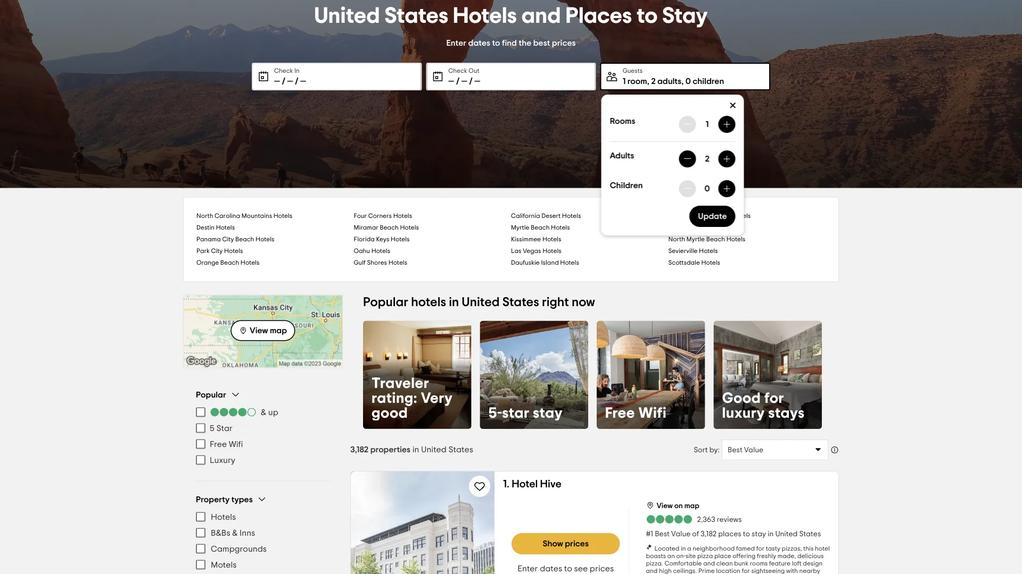 Task type: locate. For each thing, give the bounding box(es) containing it.
0 horizontal spatial view
[[250, 327, 268, 335]]

1 horizontal spatial wifi
[[639, 406, 667, 421]]

1 vertical spatial 0
[[705, 185, 710, 193]]

0 horizontal spatial 1
[[623, 77, 626, 86]]

luxury
[[210, 457, 235, 465]]

prices
[[552, 39, 576, 47], [565, 540, 589, 549], [590, 565, 614, 574]]

, left adults
[[647, 77, 649, 86]]

children
[[693, 77, 724, 86]]

popular down gulf shores hotels
[[363, 297, 408, 309]]

1 horizontal spatial value
[[744, 447, 764, 454]]

0 vertical spatial best
[[728, 447, 743, 454]]

hotels right scottsdale
[[701, 260, 720, 266]]

hotels
[[453, 5, 517, 27], [274, 213, 292, 220], [393, 213, 412, 220], [562, 213, 581, 220], [732, 213, 751, 220], [216, 225, 235, 231], [400, 225, 419, 231], [551, 225, 570, 231], [684, 225, 703, 231], [256, 237, 274, 243], [391, 237, 410, 243], [542, 237, 561, 243], [727, 237, 745, 243], [224, 248, 243, 255], [371, 248, 390, 255], [543, 248, 562, 255], [699, 248, 718, 255], [241, 260, 259, 266], [388, 260, 407, 266], [560, 260, 579, 266], [701, 260, 720, 266], [211, 513, 236, 522]]

sightseeing
[[751, 569, 785, 575]]

best inside popup button
[[728, 447, 743, 454]]

1 horizontal spatial 0
[[705, 185, 710, 193]]

check
[[274, 68, 293, 74], [448, 68, 467, 74]]

stay
[[662, 5, 708, 27]]

0 vertical spatial wifi
[[639, 406, 667, 421]]

menu for property types
[[196, 510, 330, 574]]

0 vertical spatial 0
[[686, 77, 691, 86]]

for down the bunk
[[742, 569, 750, 575]]

1 horizontal spatial myrtle
[[687, 237, 705, 243]]

3,182
[[350, 446, 369, 454], [701, 531, 717, 539]]

prices right best
[[552, 39, 576, 47]]

stay up famed in the right of the page
[[752, 531, 766, 539]]

and down 'pizza.'
[[646, 569, 658, 575]]

1 horizontal spatial free
[[605, 406, 635, 421]]

5.0 of 5 bubbles. 2,363 reviews element
[[646, 515, 742, 525]]

north up the destin
[[196, 213, 213, 220]]

0 horizontal spatial 0
[[686, 77, 691, 86]]

1 vertical spatial north
[[668, 237, 685, 243]]

myrtle up sevierville
[[687, 237, 705, 243]]

2 check from the left
[[448, 68, 467, 74]]

0 horizontal spatial popular
[[196, 391, 226, 400]]

on
[[674, 503, 683, 511]]

scottsdale hotels
[[668, 260, 720, 266]]

2 / from the left
[[295, 77, 298, 86]]

prices right show
[[565, 540, 589, 549]]

1 horizontal spatial view
[[657, 503, 673, 511]]

hotels inside oahu hotels link
[[371, 248, 390, 255]]

0 horizontal spatial and
[[522, 5, 561, 27]]

orange beach hotels link
[[196, 257, 354, 269]]

menu
[[196, 405, 330, 469], [196, 510, 330, 574]]

& left the up
[[261, 409, 266, 417]]

0 vertical spatial &
[[261, 409, 266, 417]]

1 vertical spatial 2
[[705, 155, 710, 163]]

1 left room
[[623, 77, 626, 86]]

1 vertical spatial wifi
[[229, 441, 243, 449]]

shores
[[367, 260, 387, 266]]

0 horizontal spatial stay
[[533, 406, 563, 421]]

0 vertical spatial popular
[[363, 297, 408, 309]]

and up best
[[522, 5, 561, 27]]

places
[[718, 531, 741, 539]]

value left of
[[671, 531, 691, 539]]

0 vertical spatial view
[[250, 327, 268, 335]]

hotels up florida keys hotels link
[[400, 225, 419, 231]]

this
[[803, 546, 814, 553]]

mountains
[[242, 213, 272, 220]]

1 horizontal spatial dates
[[540, 565, 562, 574]]

adults
[[657, 77, 682, 86]]

, left children
[[682, 77, 684, 86]]

0 horizontal spatial enter
[[446, 39, 466, 47]]

1 vertical spatial free
[[210, 441, 227, 449]]

1 group from the top
[[196, 390, 330, 469]]

in left the a
[[681, 546, 686, 553]]

2 horizontal spatial 1
[[706, 120, 709, 129]]

0 horizontal spatial dates
[[468, 39, 490, 47]]

free wifi
[[605, 406, 667, 421], [210, 441, 243, 449]]

north for myrtle
[[668, 237, 685, 243]]

1 check from the left
[[274, 68, 293, 74]]

0 vertical spatial value
[[744, 447, 764, 454]]

0 vertical spatial myrtle
[[511, 225, 529, 231]]

hotels inside the daufuskie island hotels link
[[560, 260, 579, 266]]

0 vertical spatial menu
[[196, 405, 330, 469]]

and
[[522, 5, 561, 27], [703, 561, 715, 568], [646, 569, 658, 575]]

1 — from the left
[[274, 77, 280, 86]]

2 menu from the top
[[196, 510, 330, 574]]

an
[[667, 554, 675, 560]]

for right "good"
[[764, 391, 784, 406]]

5 star
[[210, 425, 233, 433]]

0 vertical spatial map
[[270, 327, 287, 335]]

1 vertical spatial myrtle
[[687, 237, 705, 243]]

prices inside button
[[565, 540, 589, 549]]

north down maui
[[668, 237, 685, 243]]

hotels up 'destin hotels' link
[[274, 213, 292, 220]]

2 vertical spatial 1
[[651, 531, 653, 539]]

0 vertical spatial city
[[222, 237, 234, 243]]

children
[[610, 181, 643, 190]]

1 horizontal spatial ,
[[682, 77, 684, 86]]

hotels up island
[[543, 248, 562, 255]]

enter for enter dates to find the best prices
[[446, 39, 466, 47]]

boasts
[[646, 554, 666, 560]]

menu containing & up
[[196, 405, 330, 469]]

0 horizontal spatial check
[[274, 68, 293, 74]]

0 vertical spatial 1
[[623, 77, 626, 86]]

0 horizontal spatial free wifi
[[210, 441, 243, 449]]

1 vertical spatial free wifi
[[210, 441, 243, 449]]

1 vertical spatial popular
[[196, 391, 226, 400]]

panama city beach hotels link
[[196, 234, 354, 246]]

in
[[294, 68, 300, 74]]

0 horizontal spatial 2
[[651, 77, 656, 86]]

beach
[[380, 225, 399, 231], [531, 225, 550, 231], [235, 237, 254, 243], [706, 237, 725, 243], [220, 260, 239, 266]]

florida
[[354, 237, 375, 243]]

scottsdale
[[668, 260, 700, 266]]

myrtle inside 'link'
[[511, 225, 529, 231]]

and up "prime" at right bottom
[[703, 561, 715, 568]]

1 horizontal spatial north
[[668, 237, 685, 243]]

set child count to one less image up greater
[[683, 185, 692, 193]]

stay right star
[[533, 406, 563, 421]]

myrtle down california
[[511, 225, 529, 231]]

0 vertical spatial 2
[[651, 77, 656, 86]]

hotels right shores
[[388, 260, 407, 266]]

1 vertical spatial 3,182
[[701, 531, 717, 539]]

2 right room
[[651, 77, 656, 86]]

1 right the set room count to one less image
[[706, 120, 709, 129]]

1 horizontal spatial 1
[[651, 531, 653, 539]]

hotels up maui hotels link
[[732, 213, 751, 220]]

0 inside guests 1 room , 2 adults , 0 children
[[686, 77, 691, 86]]

oahu hotels
[[354, 248, 390, 255]]

5-
[[488, 406, 502, 421]]

guests 1 room , 2 adults , 0 children
[[623, 68, 724, 86]]

city right park
[[211, 248, 223, 255]]

best value button
[[722, 440, 828, 461]]

popular for popular hotels in united states right now
[[363, 297, 408, 309]]

sevierville
[[668, 248, 698, 255]]

set room count to one less image
[[683, 120, 692, 129]]

hotels inside florida keys hotels link
[[391, 237, 410, 243]]

0 horizontal spatial 3,182
[[350, 446, 369, 454]]

1 vertical spatial for
[[756, 546, 765, 553]]

island
[[541, 260, 559, 266]]

to left find
[[492, 39, 500, 47]]

to up famed in the right of the page
[[743, 531, 750, 539]]

hotels inside california desert hotels link
[[562, 213, 581, 220]]

offering
[[733, 554, 756, 560]]

1 horizontal spatial free wifi
[[605, 406, 667, 421]]

& left the inns
[[232, 529, 238, 538]]

pizzas,
[[782, 546, 802, 553]]

1 vertical spatial city
[[211, 248, 223, 255]]

0 horizontal spatial wifi
[[229, 441, 243, 449]]

0 right adults
[[686, 77, 691, 86]]

set adult count to one more image
[[723, 155, 731, 163]]

places
[[566, 5, 632, 27]]

best right #
[[655, 531, 670, 539]]

miramar beach hotels
[[354, 225, 419, 231]]

1 inside guests 1 room , 2 adults , 0 children
[[623, 77, 626, 86]]

located in a neighborhood famed for tasty pizzas, this hotel boasts an on-site pizza place offering freshly made, delicious pizza. comfortable and clean bunk rooms feature loft design and high ceilings. prime location for sightseeing with nea
[[646, 546, 830, 575]]

1 vertical spatial view
[[657, 503, 673, 511]]

hotels up gulf shores hotels
[[371, 248, 390, 255]]

value down luxury
[[744, 447, 764, 454]]

0 vertical spatial north
[[196, 213, 213, 220]]

0 vertical spatial for
[[764, 391, 784, 406]]

1 vertical spatial group
[[196, 495, 330, 575]]

0 horizontal spatial myrtle
[[511, 225, 529, 231]]

daufuskie island hotels
[[511, 260, 579, 266]]

free inside free wifi link
[[605, 406, 635, 421]]

north carolina mountains hotels link
[[196, 211, 354, 222]]

2 , from the left
[[682, 77, 684, 86]]

bunk
[[734, 561, 749, 568]]

group
[[196, 390, 330, 469], [196, 495, 330, 575]]

0 vertical spatial free
[[605, 406, 635, 421]]

north for carolina
[[196, 213, 213, 220]]

set child count to one less image
[[683, 185, 692, 193], [723, 185, 731, 193]]

show prices button
[[512, 534, 620, 555]]

prime
[[698, 569, 715, 575]]

0 vertical spatial group
[[196, 390, 330, 469]]

1 horizontal spatial 3,182
[[701, 531, 717, 539]]

north myrtle beach hotels park city hotels
[[196, 237, 745, 255]]

×
[[729, 98, 737, 113]]

3,182 right of
[[701, 531, 717, 539]]

/
[[282, 77, 285, 86], [295, 77, 298, 86], [456, 77, 460, 86], [469, 77, 473, 86]]

north myrtle beach hotels link
[[668, 234, 826, 246]]

5-star stay link
[[480, 321, 588, 430]]

1 up 'boasts'
[[651, 531, 653, 539]]

enter down show prices button in the bottom right of the page
[[518, 565, 538, 574]]

1 horizontal spatial &
[[261, 409, 266, 417]]

1 vertical spatial &
[[232, 529, 238, 538]]

comfortable
[[665, 561, 702, 568]]

hotels inside four corners hotels link
[[393, 213, 412, 220]]

0 horizontal spatial north
[[196, 213, 213, 220]]

0 horizontal spatial best
[[655, 531, 670, 539]]

group containing property types
[[196, 495, 330, 575]]

located in a neighborhood famed for tasty pizzas, this hotel boasts an on-site pizza place offering freshly made, delicious pizza. comfortable and clean bunk rooms feature loft design and high ceilings. prime location for sightseeing with nea button
[[646, 545, 830, 575]]

states
[[385, 5, 448, 27], [502, 297, 539, 309], [449, 446, 473, 454], [799, 531, 821, 539]]

2
[[651, 77, 656, 86], [705, 155, 710, 163]]

check left in
[[274, 68, 293, 74]]

maui hotels panama city beach hotels
[[196, 225, 703, 243]]

value
[[744, 447, 764, 454], [671, 531, 691, 539]]

0 vertical spatial 3,182
[[350, 446, 369, 454]]

hotels inside las vegas hotels link
[[543, 248, 562, 255]]

enter up check out — / — / —
[[446, 39, 466, 47]]

beach right orange
[[220, 260, 239, 266]]

0 vertical spatial enter
[[446, 39, 466, 47]]

1 vertical spatial value
[[671, 531, 691, 539]]

2 inside guests 1 room , 2 adults , 0 children
[[651, 77, 656, 86]]

best
[[728, 447, 743, 454], [655, 531, 670, 539]]

0 vertical spatial stay
[[533, 406, 563, 421]]

1 set child count to one less image from the left
[[683, 185, 692, 193]]

north inside north myrtle beach hotels park city hotels
[[668, 237, 685, 243]]

beach down four corners hotels
[[380, 225, 399, 231]]

0 horizontal spatial ,
[[647, 77, 649, 86]]

dates down show
[[540, 565, 562, 574]]

free wifi link
[[597, 321, 705, 430]]

1 vertical spatial 1
[[706, 120, 709, 129]]

beach up kissimmee hotels
[[531, 225, 550, 231]]

city inside north myrtle beach hotels park city hotels
[[211, 248, 223, 255]]

1 horizontal spatial popular
[[363, 297, 408, 309]]

0 vertical spatial and
[[522, 5, 561, 27]]

1 vertical spatial enter
[[518, 565, 538, 574]]

hotels inside miramar beach hotels link
[[400, 225, 419, 231]]

1 horizontal spatial and
[[646, 569, 658, 575]]

beach inside maui hotels panama city beach hotels
[[235, 237, 254, 243]]

hotels up miramar beach hotels
[[393, 213, 412, 220]]

good
[[722, 391, 761, 406]]

hotels down carolina
[[216, 225, 235, 231]]

2 group from the top
[[196, 495, 330, 575]]

1 / from the left
[[282, 77, 285, 86]]

1 vertical spatial menu
[[196, 510, 330, 574]]

view map
[[250, 327, 287, 335]]

& up
[[261, 409, 278, 417]]

check inside 'check in — / — / —'
[[274, 68, 293, 74]]

beach down north carolina mountains hotels
[[235, 237, 254, 243]]

types
[[231, 496, 253, 504]]

for inside good for luxury stays
[[764, 391, 784, 406]]

good for luxury stays
[[722, 391, 805, 421]]

dates up out
[[468, 39, 490, 47]]

set child count to one less image up springs
[[723, 185, 731, 193]]

panama
[[196, 237, 221, 243]]

1 horizontal spatial enter
[[518, 565, 538, 574]]

hotels down palm
[[684, 225, 703, 231]]

hotels down desert
[[551, 225, 570, 231]]

keys
[[376, 237, 389, 243]]

1 vertical spatial map
[[684, 503, 699, 511]]

north inside 'north carolina mountains hotels' link
[[196, 213, 213, 220]]

destin
[[196, 225, 215, 231]]

1 vertical spatial prices
[[565, 540, 589, 549]]

1 menu from the top
[[196, 405, 330, 469]]

hotels down myrtle beach hotels
[[542, 237, 561, 243]]

for up freshly
[[756, 546, 765, 553]]

beach inside north myrtle beach hotels park city hotels
[[706, 237, 725, 243]]

0 vertical spatial dates
[[468, 39, 490, 47]]

1 vertical spatial best
[[655, 531, 670, 539]]

1 horizontal spatial 2
[[705, 155, 710, 163]]

prices right see
[[590, 565, 614, 574]]

myrtle beach hotels link
[[511, 222, 668, 234]]

in inside located in a neighborhood famed for tasty pizzas, this hotel boasts an on-site pizza place offering freshly made, delicious pizza. comfortable and clean bunk rooms feature loft design and high ceilings. prime location for sightseeing with nea
[[681, 546, 686, 553]]

best right by:
[[728, 447, 743, 454]]

maui
[[668, 225, 683, 231]]

show
[[543, 540, 563, 549]]

hotels
[[411, 297, 446, 309]]

hotels right island
[[560, 260, 579, 266]]

4.0 of 5 bubbles image
[[210, 409, 257, 417]]

1 horizontal spatial set child count to one less image
[[723, 185, 731, 193]]

2 right set adult count to one less image
[[705, 155, 710, 163]]

hotels right desert
[[562, 213, 581, 220]]

check left out
[[448, 68, 467, 74]]

1 horizontal spatial best
[[728, 447, 743, 454]]

2,363
[[697, 517, 715, 524]]

city right "panama"
[[222, 237, 234, 243]]

hotels up the "b&bs"
[[211, 513, 236, 522]]

popular up 4.0 of 5 bubbles image
[[196, 391, 226, 400]]

1 vertical spatial dates
[[540, 565, 562, 574]]

2 vertical spatial and
[[646, 569, 658, 575]]

0 horizontal spatial value
[[671, 531, 691, 539]]

free
[[605, 406, 635, 421], [210, 441, 227, 449]]

menu containing hotels
[[196, 510, 330, 574]]

1 vertical spatial and
[[703, 561, 715, 568]]

myrtle
[[511, 225, 529, 231], [687, 237, 705, 243]]

hotels inside myrtle beach hotels 'link'
[[551, 225, 570, 231]]

hotels right keys
[[391, 237, 410, 243]]

beach down update button
[[706, 237, 725, 243]]

0 horizontal spatial set child count to one less image
[[683, 185, 692, 193]]

6 — from the left
[[475, 77, 480, 86]]

wifi
[[639, 406, 667, 421], [229, 441, 243, 449]]

0 vertical spatial prices
[[552, 39, 576, 47]]

1 horizontal spatial check
[[448, 68, 467, 74]]

1 horizontal spatial stay
[[752, 531, 766, 539]]

1 for 2
[[623, 77, 626, 86]]

miramar beach hotels link
[[354, 222, 511, 234]]

kissimmee
[[511, 237, 541, 243]]

0 up update button
[[705, 185, 710, 193]]

3,182 left properties
[[350, 446, 369, 454]]

check inside check out — / — / —
[[448, 68, 467, 74]]

dates for find
[[468, 39, 490, 47]]



Task type: vqa. For each thing, say whether or not it's contained in the screenshot.
high
yes



Task type: describe. For each thing, give the bounding box(es) containing it.
group containing popular
[[196, 390, 330, 469]]

traveler rating: very good
[[372, 376, 453, 421]]

0 horizontal spatial free
[[210, 441, 227, 449]]

show prices
[[543, 540, 589, 549]]

stay inside "link"
[[533, 406, 563, 421]]

0 horizontal spatial &
[[232, 529, 238, 538]]

out
[[469, 68, 479, 74]]

hotels right park
[[224, 248, 243, 255]]

on-
[[676, 554, 686, 560]]

1. hotel hive
[[503, 480, 562, 490]]

5-star stay
[[488, 406, 563, 421]]

site
[[686, 554, 696, 560]]

corners
[[368, 213, 392, 220]]

property
[[196, 496, 230, 504]]

see
[[574, 565, 588, 574]]

neighborhood
[[693, 546, 735, 553]]

myrtle inside north myrtle beach hotels park city hotels
[[687, 237, 705, 243]]

#
[[646, 531, 651, 539]]

maui hotels link
[[668, 222, 826, 234]]

1 for of
[[651, 531, 653, 539]]

united states hotels and places to stay
[[314, 5, 708, 27]]

4 — from the left
[[448, 77, 454, 86]]

the
[[519, 39, 531, 47]]

city inside maui hotels panama city beach hotels
[[222, 237, 234, 243]]

star
[[216, 425, 233, 433]]

loft
[[792, 561, 802, 568]]

carolina
[[215, 213, 240, 220]]

hotels up find
[[453, 5, 517, 27]]

greater palm springs hotels link
[[668, 211, 826, 222]]

5 — from the left
[[461, 77, 467, 86]]

hotels up scottsdale hotels
[[699, 248, 718, 255]]

enter dates to find the best prices
[[446, 39, 576, 47]]

popular hotels in united states right now
[[363, 297, 595, 309]]

hotels inside 'north carolina mountains hotels' link
[[274, 213, 292, 220]]

2,363 reviews link
[[646, 515, 742, 525]]

in right properties
[[412, 446, 419, 454]]

2 horizontal spatial and
[[703, 561, 715, 568]]

3 — from the left
[[300, 77, 306, 86]]

greater palm springs hotels destin hotels
[[196, 213, 751, 231]]

view on map
[[657, 503, 699, 511]]

update button
[[690, 206, 736, 227]]

place
[[714, 554, 731, 560]]

tasty
[[766, 546, 780, 553]]

2 vertical spatial prices
[[590, 565, 614, 574]]

set rooms to one more image
[[723, 120, 731, 129]]

free wifi inside menu
[[210, 441, 243, 449]]

located
[[655, 546, 679, 553]]

view for view on map
[[657, 503, 673, 511]]

kissimmee hotels link
[[511, 234, 668, 246]]

rating:
[[372, 391, 417, 406]]

menu for popular
[[196, 405, 330, 469]]

adults
[[610, 151, 634, 160]]

sort by:
[[694, 447, 720, 454]]

room
[[628, 77, 647, 86]]

2 set child count to one less image from the left
[[723, 185, 731, 193]]

5
[[210, 425, 215, 433]]

florida keys hotels link
[[354, 234, 511, 246]]

las
[[511, 248, 521, 255]]

sevierville hotels orange beach hotels
[[196, 248, 718, 266]]

set adult count to one less image
[[683, 155, 692, 163]]

properties
[[370, 446, 411, 454]]

hotels down park city hotels 'link'
[[241, 260, 259, 266]]

save to a trip image
[[473, 481, 486, 494]]

california desert hotels
[[511, 213, 581, 220]]

dates for see
[[540, 565, 562, 574]]

to left stay
[[637, 5, 658, 27]]

with
[[786, 569, 798, 575]]

hotels inside scottsdale hotels link
[[701, 260, 720, 266]]

update
[[698, 212, 727, 221]]

myrtle beach hotels
[[511, 225, 570, 231]]

daufuskie
[[511, 260, 540, 266]]

check for check in — / — / —
[[274, 68, 293, 74]]

value inside popup button
[[744, 447, 764, 454]]

greater
[[668, 213, 691, 220]]

springs
[[709, 213, 731, 220]]

scottsdale hotels link
[[668, 257, 826, 269]]

hotels down maui hotels link
[[727, 237, 745, 243]]

luxury
[[722, 406, 765, 421]]

made,
[[778, 554, 796, 560]]

traveler rating: very good link
[[363, 321, 471, 430]]

oahu
[[354, 248, 370, 255]]

in right hotels
[[449, 297, 459, 309]]

× button
[[722, 95, 744, 117]]

enter dates to see prices
[[518, 565, 614, 574]]

feature
[[769, 561, 791, 568]]

wifi inside free wifi link
[[639, 406, 667, 421]]

good for luxury stays link
[[714, 321, 822, 430]]

pizza.
[[646, 561, 663, 568]]

delicious
[[798, 554, 824, 560]]

b&bs & inns
[[211, 529, 255, 538]]

enter for enter dates to see prices
[[518, 565, 538, 574]]

check for check out — / — / —
[[448, 68, 467, 74]]

four corners hotels link
[[354, 211, 511, 222]]

four corners hotels
[[354, 213, 412, 220]]

to left see
[[564, 565, 572, 574]]

gulf
[[354, 260, 366, 266]]

find
[[502, 39, 517, 47]]

orange
[[196, 260, 219, 266]]

property types
[[196, 496, 253, 504]]

las vegas hotels
[[511, 248, 562, 255]]

view for view map
[[250, 327, 268, 335]]

hotels inside gulf shores hotels link
[[388, 260, 407, 266]]

1 vertical spatial stay
[[752, 531, 766, 539]]

2 — from the left
[[287, 77, 293, 86]]

star
[[502, 406, 530, 421]]

0 vertical spatial free wifi
[[605, 406, 667, 421]]

reviews
[[717, 517, 742, 524]]

hotel
[[815, 546, 830, 553]]

check out — / — / —
[[448, 68, 480, 86]]

of
[[692, 531, 699, 539]]

popular for popular
[[196, 391, 226, 400]]

1 , from the left
[[647, 77, 649, 86]]

ceilings.
[[673, 569, 697, 575]]

3 / from the left
[[456, 77, 460, 86]]

1 horizontal spatial map
[[684, 503, 699, 511]]

beach inside "sevierville hotels orange beach hotels"
[[220, 260, 239, 266]]

guests
[[623, 68, 643, 74]]

right
[[542, 297, 569, 309]]

hive
[[540, 480, 562, 490]]

palm
[[693, 213, 707, 220]]

motels
[[211, 561, 237, 570]]

las vegas hotels link
[[511, 246, 668, 257]]

by:
[[709, 447, 720, 454]]

hotels inside kissimmee hotels link
[[542, 237, 561, 243]]

4 / from the left
[[469, 77, 473, 86]]

hotels up park city hotels 'link'
[[256, 237, 274, 243]]

0 horizontal spatial map
[[270, 327, 287, 335]]

miramar
[[354, 225, 378, 231]]

beach inside 'link'
[[531, 225, 550, 231]]

2 vertical spatial for
[[742, 569, 750, 575]]

1.
[[503, 480, 509, 490]]

best value
[[728, 447, 764, 454]]

in up tasty
[[768, 531, 774, 539]]

location
[[716, 569, 740, 575]]

california desert hotels link
[[511, 211, 668, 222]]



